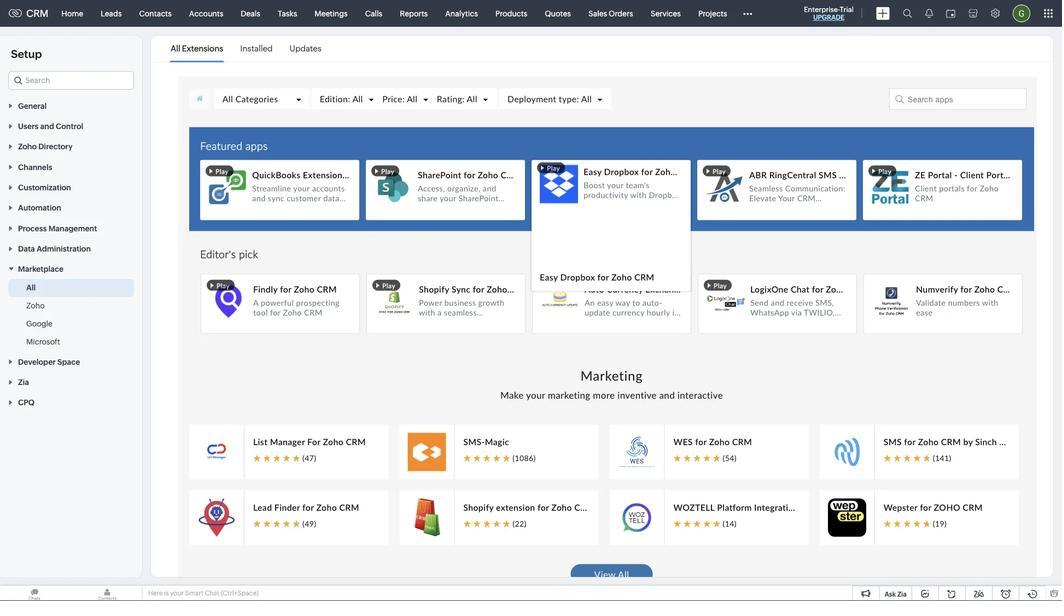 Task type: vqa. For each thing, say whether or not it's contained in the screenshot.
Save corresponding to Save
no



Task type: locate. For each thing, give the bounding box(es) containing it.
(ctrl+space)
[[221, 590, 259, 597]]

meetings
[[315, 9, 348, 18]]

zoho inside dropdown button
[[18, 142, 37, 151]]

channels button
[[0, 156, 142, 177]]

zoho
[[18, 142, 37, 151], [26, 301, 45, 310]]

analytics
[[445, 9, 478, 18]]

search image
[[903, 9, 912, 18]]

quotes link
[[536, 0, 580, 27]]

here is your smart chat (ctrl+space)
[[148, 590, 259, 597]]

users
[[18, 122, 39, 131]]

all for all
[[26, 283, 36, 292]]

chat
[[205, 590, 219, 597]]

calls
[[365, 9, 382, 18]]

data
[[18, 244, 35, 253]]

None field
[[8, 71, 134, 90]]

enterprise-trial upgrade
[[804, 5, 854, 21]]

reports
[[400, 9, 428, 18]]

Other Modules field
[[736, 5, 760, 22]]

1 vertical spatial zia
[[898, 590, 907, 598]]

create menu element
[[870, 0, 897, 27]]

all inside marketplace region
[[26, 283, 36, 292]]

general button
[[0, 95, 142, 116]]

all up zoho link
[[26, 283, 36, 292]]

extensions
[[182, 44, 223, 53]]

profile image
[[1013, 5, 1031, 22]]

updates link
[[290, 36, 322, 61]]

automation button
[[0, 197, 142, 218]]

crm link
[[9, 8, 48, 19]]

all left the extensions
[[171, 44, 180, 53]]

ask zia
[[885, 590, 907, 598]]

zoho up google at left bottom
[[26, 301, 45, 310]]

1 vertical spatial zoho
[[26, 301, 45, 310]]

0 vertical spatial zoho
[[18, 142, 37, 151]]

process management button
[[0, 218, 142, 238]]

zoho inside marketplace region
[[26, 301, 45, 310]]

zoho for zoho directory
[[18, 142, 37, 151]]

1 vertical spatial all
[[26, 283, 36, 292]]

zoho for zoho
[[26, 301, 45, 310]]

profile element
[[1006, 0, 1037, 27]]

accounts link
[[180, 0, 232, 27]]

1 horizontal spatial all
[[171, 44, 180, 53]]

cpq button
[[0, 392, 142, 412]]

sales orders
[[589, 9, 633, 18]]

google
[[26, 319, 53, 328]]

0 horizontal spatial all
[[26, 283, 36, 292]]

sales orders link
[[580, 0, 642, 27]]

home link
[[53, 0, 92, 27]]

automation
[[18, 203, 61, 212]]

0 vertical spatial all
[[171, 44, 180, 53]]

google link
[[26, 318, 53, 329]]

data administration button
[[0, 238, 142, 259]]

0 vertical spatial zia
[[18, 378, 29, 387]]

leads link
[[92, 0, 131, 27]]

channels
[[18, 163, 52, 171]]

all extensions
[[171, 44, 223, 53]]

and
[[40, 122, 54, 131]]

tasks link
[[269, 0, 306, 27]]

products link
[[487, 0, 536, 27]]

zoho directory
[[18, 142, 73, 151]]

services
[[651, 9, 681, 18]]

marketplace button
[[0, 259, 142, 279]]

zoho down 'users'
[[18, 142, 37, 151]]

your
[[170, 590, 184, 597]]

0 horizontal spatial zia
[[18, 378, 29, 387]]

zia
[[18, 378, 29, 387], [898, 590, 907, 598]]

calls link
[[356, 0, 391, 27]]

administration
[[37, 244, 91, 253]]

trial
[[840, 5, 854, 13]]

smart
[[185, 590, 203, 597]]

developer
[[18, 357, 56, 366]]

management
[[48, 224, 97, 233]]

ask
[[885, 590, 896, 598]]

sales
[[589, 9, 607, 18]]

zia up cpq
[[18, 378, 29, 387]]

all
[[171, 44, 180, 53], [26, 283, 36, 292]]

accounts
[[189, 9, 223, 18]]

zia right ask
[[898, 590, 907, 598]]

projects link
[[690, 0, 736, 27]]

all link
[[26, 282, 36, 293]]

leads
[[101, 9, 122, 18]]

installed
[[240, 44, 273, 53]]



Task type: describe. For each thing, give the bounding box(es) containing it.
users and control
[[18, 122, 83, 131]]

search element
[[897, 0, 919, 27]]

deals link
[[232, 0, 269, 27]]

reports link
[[391, 0, 437, 27]]

microsoft link
[[26, 336, 60, 347]]

setup
[[11, 48, 42, 60]]

chats image
[[0, 586, 69, 601]]

is
[[164, 590, 169, 597]]

home
[[62, 9, 83, 18]]

data administration
[[18, 244, 91, 253]]

customization
[[18, 183, 71, 192]]

microsoft
[[26, 338, 60, 346]]

all for all extensions
[[171, 44, 180, 53]]

meetings link
[[306, 0, 356, 27]]

cpq
[[18, 398, 35, 407]]

services link
[[642, 0, 690, 27]]

projects
[[698, 9, 727, 18]]

zia inside dropdown button
[[18, 378, 29, 387]]

zia button
[[0, 372, 142, 392]]

crm
[[26, 8, 48, 19]]

space
[[57, 357, 80, 366]]

contacts
[[139, 9, 172, 18]]

process
[[18, 224, 47, 233]]

marketplace
[[18, 265, 63, 274]]

customization button
[[0, 177, 142, 197]]

Search text field
[[9, 72, 133, 89]]

zoho link
[[26, 300, 45, 311]]

signals image
[[926, 9, 933, 18]]

quotes
[[545, 9, 571, 18]]

developer space
[[18, 357, 80, 366]]

zoho directory button
[[0, 136, 142, 156]]

upgrade
[[813, 14, 845, 21]]

developer space button
[[0, 351, 142, 372]]

general
[[18, 101, 47, 110]]

directory
[[38, 142, 73, 151]]

installed link
[[240, 36, 273, 61]]

process management
[[18, 224, 97, 233]]

1 horizontal spatial zia
[[898, 590, 907, 598]]

control
[[56, 122, 83, 131]]

create menu image
[[876, 7, 890, 20]]

enterprise-
[[804, 5, 840, 13]]

contacts image
[[73, 586, 142, 601]]

here
[[148, 590, 163, 597]]

signals element
[[919, 0, 940, 27]]

users and control button
[[0, 116, 142, 136]]

deals
[[241, 9, 260, 18]]

marketplace region
[[0, 279, 142, 351]]

products
[[495, 9, 527, 18]]

tasks
[[278, 9, 297, 18]]

analytics link
[[437, 0, 487, 27]]

orders
[[609, 9, 633, 18]]

all extensions link
[[171, 36, 223, 61]]

updates
[[290, 44, 322, 53]]

calendar image
[[946, 9, 956, 18]]

contacts link
[[131, 0, 180, 27]]



